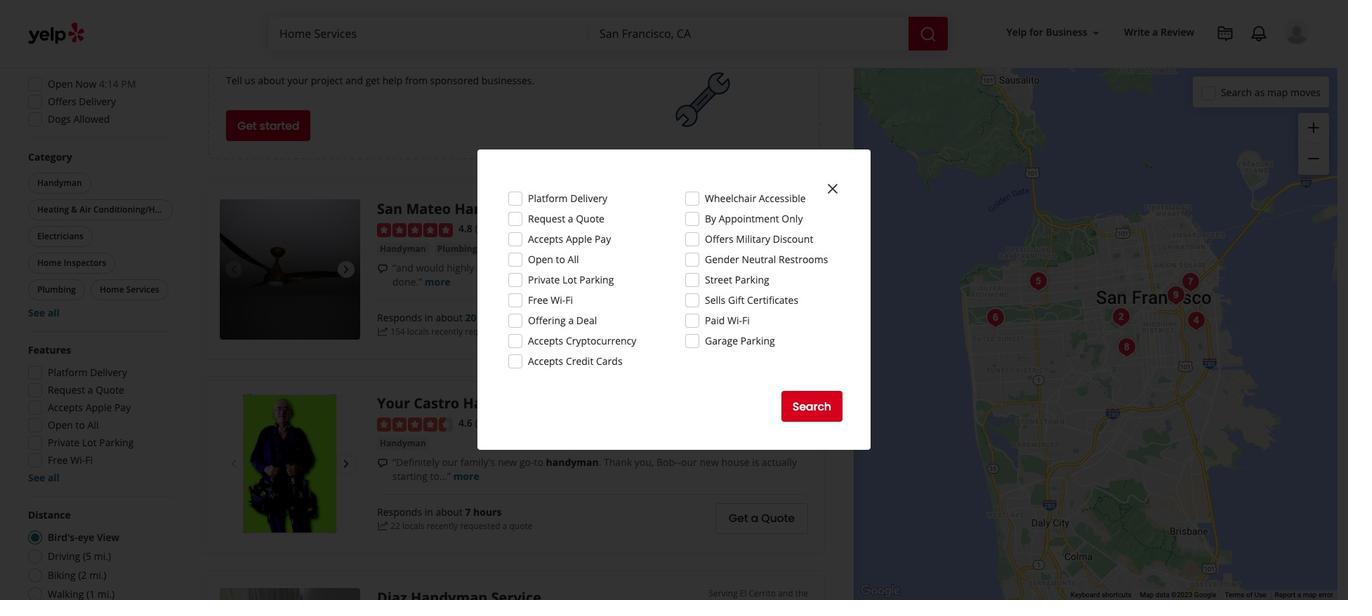 Task type: vqa. For each thing, say whether or not it's contained in the screenshot.
the bottom requested
yes



Task type: describe. For each thing, give the bounding box(es) containing it.
previous image for san mateo handyman
[[225, 262, 242, 278]]

22 locals recently requested a quote
[[391, 521, 533, 533]]

0 horizontal spatial platform
[[48, 366, 88, 379]]

free wi-fi inside group
[[48, 454, 93, 467]]

map data ©2023 google
[[1141, 592, 1217, 599]]

yelp
[[1007, 26, 1027, 39]]

responds for your
[[377, 506, 422, 519]]

lot inside group
[[82, 436, 97, 450]]

1 our from the left
[[442, 456, 458, 469]]

data
[[1156, 592, 1170, 599]]

2 vertical spatial open
[[48, 419, 73, 432]]

reviews) for san mateo handyman
[[498, 222, 535, 236]]

about inside 'free price estimates from local handymen tell us about your project and get help from sponsored businesses.'
[[258, 74, 285, 87]]

16 trending v2 image for your castro handyman
[[377, 521, 388, 532]]

for
[[1030, 26, 1044, 39]]

accepts apple pay inside group
[[48, 401, 131, 414]]

discount
[[773, 233, 814, 246]]

private lot parking inside search dialog
[[528, 273, 614, 287]]

0 horizontal spatial from
[[370, 49, 404, 68]]

group containing category
[[25, 150, 176, 320]]

deal
[[577, 314, 597, 327]]

map region
[[770, 0, 1349, 601]]

home services button
[[91, 280, 169, 301]]

the for san mateo handyman
[[796, 199, 809, 211]]

responds in about 20 minutes
[[377, 311, 520, 325]]

recommend
[[507, 261, 563, 275]]

project
[[311, 74, 343, 87]]

0 vertical spatial get
[[237, 118, 257, 134]]

handyman up 4.6 (99 reviews)
[[463, 394, 540, 413]]

any
[[665, 261, 682, 275]]

reviews) for your castro handyman
[[492, 417, 530, 430]]

google image
[[858, 582, 904, 601]]

0 vertical spatial wi-
[[551, 294, 566, 307]]

the for your castro handyman
[[796, 394, 809, 406]]

1 horizontal spatial more
[[454, 470, 480, 483]]

map for moves
[[1268, 85, 1289, 99]]

get a quote for your castro handyman
[[729, 511, 795, 527]]

in for mateo
[[425, 311, 433, 325]]

your
[[377, 394, 410, 413]]

16 speech v2 image for san
[[377, 263, 388, 274]]

1 vertical spatial wi-
[[728, 314, 743, 327]]

accessible
[[759, 192, 806, 205]]

san for san mateo handyman
[[734, 199, 749, 211]]

handyman up 4.8 (246 reviews) in the left top of the page
[[455, 200, 532, 219]]

(99
[[475, 417, 489, 430]]

report a map error link
[[1275, 592, 1334, 599]]

0 horizontal spatial request a quote
[[48, 384, 124, 397]]

home for home inspectors
[[37, 257, 62, 269]]

all for category
[[48, 306, 60, 320]]

garage
[[705, 334, 738, 348]]

san mateo handyman
[[377, 200, 532, 219]]

get a quote button for san mateo handyman
[[716, 309, 809, 340]]

moves
[[1291, 85, 1321, 99]]

see for category
[[28, 306, 45, 320]]

serving el cerrito and the surrounding area
[[709, 588, 809, 601]]

20
[[465, 311, 477, 325]]

more link for castro
[[454, 470, 480, 483]]

$$ button
[[66, 7, 101, 29]]

anyone
[[577, 261, 611, 275]]

paid wi-fi
[[705, 314, 750, 327]]

biking
[[48, 569, 76, 582]]

to inside search dialog
[[556, 253, 565, 266]]

local
[[407, 49, 440, 68]]

wheelchair
[[705, 192, 757, 205]]

search image
[[920, 26, 937, 43]]

search for search as map moves
[[1222, 85, 1253, 99]]

map for error
[[1304, 592, 1317, 599]]

in for castro
[[425, 506, 433, 519]]

22
[[391, 521, 400, 533]]

(2
[[78, 569, 87, 582]]

get for your castro handyman
[[729, 511, 748, 527]]

0 vertical spatial handyman button
[[28, 173, 91, 194]]

quote inside search dialog
[[576, 212, 605, 225]]

platform delivery inside group
[[48, 366, 127, 379]]

0 horizontal spatial electricians
[[37, 230, 83, 242]]

pay inside group
[[114, 401, 131, 414]]

ciarlo brothers furniture restoration image
[[1177, 268, 1205, 296]]

open to all inside search dialog
[[528, 253, 579, 266]]

4.8
[[459, 222, 473, 236]]

-
[[678, 456, 681, 469]]

by appointment only
[[705, 212, 803, 225]]

4.8 (246 reviews)
[[459, 222, 535, 236]]

platform inside search dialog
[[528, 192, 568, 205]]

1 highly from the left
[[447, 261, 474, 275]]

to..."
[[430, 470, 451, 483]]

features
[[28, 344, 71, 357]]

(246
[[475, 222, 495, 236]]

area for your castro handyman
[[790, 405, 809, 417]]

wheelchair accessible
[[705, 192, 806, 205]]

see all button for category
[[28, 306, 60, 320]]

requested for castro
[[460, 521, 501, 533]]

2 handyman link from the top
[[377, 437, 429, 451]]

4:14
[[99, 77, 119, 91]]

request a quote inside search dialog
[[528, 212, 605, 225]]

all inside group
[[88, 419, 99, 432]]

minutes
[[479, 311, 520, 325]]

.
[[599, 456, 602, 469]]

street
[[705, 273, 733, 287]]

area for san mateo handyman
[[790, 210, 809, 222]]

by
[[705, 212, 717, 225]]

2 vertical spatial handyman button
[[377, 437, 429, 451]]

serving for san mateo handyman
[[703, 199, 732, 211]]

and inside 'free price estimates from local handymen tell us about your project and get help from sponsored businesses.'
[[346, 74, 363, 87]]

plumbing for plumbing button to the right
[[437, 243, 477, 255]]

certificates
[[747, 294, 799, 307]]

house
[[722, 456, 750, 469]]

all for features
[[48, 471, 60, 485]]

go-
[[520, 456, 534, 469]]

only
[[782, 212, 803, 225]]

offers military discount
[[705, 233, 814, 246]]

search button
[[782, 391, 843, 422]]

price
[[259, 49, 294, 68]]

yelp for business
[[1007, 26, 1088, 39]]

©2023
[[1172, 592, 1193, 599]]

next image for san
[[338, 262, 355, 278]]

restrooms
[[779, 253, 829, 266]]

as
[[1255, 85, 1265, 99]]

apple inside group
[[86, 401, 112, 414]]

home
[[684, 261, 712, 275]]

1 horizontal spatial plumbing button
[[435, 242, 480, 256]]

1 horizontal spatial electricians button
[[486, 242, 540, 256]]

$
[[46, 12, 51, 24]]

suggested
[[28, 55, 78, 68]]

2 horizontal spatial fi
[[742, 314, 750, 327]]

$ button
[[31, 7, 66, 29]]

write a review link
[[1119, 20, 1201, 45]]

mi.) for driving (5 mi.)
[[94, 550, 111, 563]]

apple inside search dialog
[[566, 233, 592, 246]]

offering a deal
[[528, 314, 597, 327]]

your castro handyman image
[[1107, 303, 1136, 332]]

cards
[[596, 355, 623, 368]]

1 horizontal spatial fi
[[566, 294, 573, 307]]

is
[[752, 456, 760, 469]]

offers for offers delivery
[[48, 95, 76, 108]]

0 horizontal spatial mateo
[[406, 200, 451, 219]]

zoom out image
[[1306, 150, 1323, 167]]

1 vertical spatial plumbing button
[[28, 280, 85, 301]]

previous image for your castro handyman
[[225, 456, 242, 473]]

appointment
[[719, 212, 780, 225]]

handyman for bottommost handyman "button"
[[380, 438, 426, 449]]

1 handyman link from the top
[[377, 242, 429, 256]]

see all button for features
[[28, 471, 60, 485]]

shortcuts
[[1102, 592, 1132, 599]]

154 locals recently requested a quote
[[391, 326, 538, 338]]

lot inside search dialog
[[563, 273, 577, 287]]

keyboard shortcuts
[[1071, 592, 1132, 599]]

accepts cryptocurrency
[[528, 334, 637, 348]]

surrounding inside the serving el cerrito and the surrounding area
[[739, 599, 788, 601]]

2 vertical spatial delivery
[[90, 366, 127, 379]]

pm
[[121, 77, 136, 91]]

inspectors
[[64, 257, 106, 269]]

your castro handyman image
[[220, 394, 360, 535]]

private lot parking inside group
[[48, 436, 134, 450]]

16 trending v2 image for san mateo handyman
[[377, 327, 388, 338]]

and for serving san francisco and the surrounding area
[[778, 394, 793, 406]]

search for search
[[793, 399, 832, 415]]

heating
[[37, 204, 69, 216]]

credit
[[566, 355, 594, 368]]

"and would highly highly recommend to anyone that needs any home improvement done." more
[[393, 261, 782, 289]]

0 vertical spatial delivery
[[79, 95, 116, 108]]

neutral
[[742, 253, 777, 266]]

slideshow element for san
[[220, 200, 360, 340]]

get a quote for san mateo handyman
[[729, 316, 795, 332]]

1 horizontal spatial from
[[405, 74, 428, 87]]

allowed
[[74, 112, 110, 126]]

cryptocurrency
[[566, 334, 637, 348]]

driving (5 mi.)
[[48, 550, 111, 563]]

martin's handywork image
[[1183, 307, 1211, 335]]

accepts credit cards
[[528, 355, 623, 368]]

your castro handyman link
[[377, 394, 540, 413]]

asf clean team image
[[1025, 268, 1053, 296]]

platform delivery inside search dialog
[[528, 192, 608, 205]]



Task type: locate. For each thing, give the bounding box(es) containing it.
services
[[126, 284, 159, 296]]

0 vertical spatial serving
[[703, 199, 732, 211]]

san left the francisco
[[723, 394, 737, 406]]

area inside serving san mateo and the surrounding area
[[790, 210, 809, 222]]

previous image
[[225, 262, 242, 278], [225, 456, 242, 473]]

0 vertical spatial private lot parking
[[528, 273, 614, 287]]

option group containing distance
[[24, 509, 174, 601]]

the right cerrito on the bottom right
[[796, 588, 809, 600]]

driving
[[48, 550, 80, 563]]

handyman button down 4.6 star rating image
[[377, 437, 429, 451]]

delivery
[[79, 95, 116, 108], [571, 192, 608, 205], [90, 366, 127, 379]]

get a quote button down sells gift certificates
[[716, 309, 809, 340]]

reviews) right (99
[[492, 417, 530, 430]]

san up the 4.8 star rating image
[[377, 200, 403, 219]]

business
[[1046, 26, 1088, 39]]

1 get a quote from the top
[[729, 316, 795, 332]]

1 in from the top
[[425, 311, 433, 325]]

fi
[[566, 294, 573, 307], [742, 314, 750, 327], [85, 454, 93, 467]]

1 vertical spatial quote
[[510, 521, 533, 533]]

offers up gender
[[705, 233, 734, 246]]

0 vertical spatial in
[[425, 311, 433, 325]]

handyman link up "and
[[377, 242, 429, 256]]

bird's-eye view
[[48, 531, 119, 544]]

get a quote down sells gift certificates
[[729, 316, 795, 332]]

more link down family's at the left of the page
[[454, 470, 480, 483]]

electricians down the heating
[[37, 230, 83, 242]]

report
[[1275, 592, 1296, 599]]

2 see from the top
[[28, 471, 45, 485]]

handyman link
[[377, 242, 429, 256], [377, 437, 429, 451]]

0 vertical spatial 16 trending v2 image
[[377, 327, 388, 338]]

0 vertical spatial all
[[48, 306, 60, 320]]

and left get
[[346, 74, 363, 87]]

0 horizontal spatial home
[[37, 257, 62, 269]]

platform up 4.8 (246 reviews) in the left top of the page
[[528, 192, 568, 205]]

(5
[[83, 550, 91, 563]]

home
[[37, 257, 62, 269], [100, 284, 124, 296]]

from up help
[[370, 49, 404, 68]]

free wi-fi inside search dialog
[[528, 294, 573, 307]]

see all up features
[[28, 306, 60, 320]]

and for serving san mateo and the surrounding area
[[778, 199, 793, 211]]

1 new from the left
[[498, 456, 517, 469]]

2 previous image from the top
[[225, 456, 242, 473]]

businesses.
[[482, 74, 535, 87]]

bird's-
[[48, 531, 78, 544]]

2 new from the left
[[700, 456, 719, 469]]

write
[[1125, 26, 1150, 39]]

all up features
[[48, 306, 60, 320]]

serving up by
[[703, 199, 732, 211]]

free up tell on the top
[[226, 49, 256, 68]]

home inspectors button
[[28, 253, 115, 274]]

0 horizontal spatial accepts apple pay
[[48, 401, 131, 414]]

16 chevron down v2 image
[[1091, 27, 1102, 38]]

open now 4:14 pm
[[48, 77, 136, 91]]

heating & air conditioning/hvac
[[37, 204, 171, 216]]

gift
[[728, 294, 745, 307]]

2 slideshow element from the top
[[220, 394, 360, 535]]

0 vertical spatial recently
[[432, 326, 463, 338]]

handyman inside group
[[37, 177, 82, 189]]

plumbing button down 4.8
[[435, 242, 480, 256]]

parking inside group
[[99, 436, 134, 450]]

0 vertical spatial open
[[48, 77, 73, 91]]

the right the francisco
[[796, 394, 809, 406]]

mateo up by appointment only
[[751, 199, 776, 211]]

about right us
[[258, 74, 285, 87]]

0 horizontal spatial plumbing
[[37, 284, 76, 296]]

quote for san mateo handyman
[[514, 326, 538, 338]]

request a quote up anyone at the top left
[[528, 212, 605, 225]]

plumbing button down home inspectors button
[[28, 280, 85, 301]]

see for features
[[28, 471, 45, 485]]

responds in about 7 hours
[[377, 506, 502, 519]]

lot
[[563, 273, 577, 287], [82, 436, 97, 450]]

electricians button
[[28, 226, 93, 247], [486, 242, 540, 256]]

1 vertical spatial apple
[[86, 401, 112, 414]]

you,
[[635, 456, 654, 469]]

see all button up features
[[28, 306, 60, 320]]

accepts up recommend
[[528, 233, 564, 246]]

0 vertical spatial from
[[370, 49, 404, 68]]

0 horizontal spatial pay
[[114, 401, 131, 414]]

0 vertical spatial get a quote button
[[716, 309, 809, 340]]

1 horizontal spatial apple
[[566, 233, 592, 246]]

electricians down 4.8 (246 reviews) in the left top of the page
[[489, 243, 537, 255]]

2 vertical spatial the
[[796, 588, 809, 600]]

offers up dogs
[[48, 95, 76, 108]]

0 vertical spatial 16 speech v2 image
[[377, 263, 388, 274]]

group containing suggested
[[24, 55, 174, 131]]

all up distance
[[48, 471, 60, 485]]

general sf image
[[982, 304, 1010, 332]]

in up 154 locals recently requested a quote
[[425, 311, 433, 325]]

0 vertical spatial search
[[1222, 85, 1253, 99]]

0 horizontal spatial highly
[[447, 261, 474, 275]]

wi- up offering a deal
[[551, 294, 566, 307]]

0 horizontal spatial lot
[[82, 436, 97, 450]]

of
[[1247, 592, 1253, 599]]

1 horizontal spatial map
[[1304, 592, 1317, 599]]

wi- right paid
[[728, 314, 743, 327]]

about up 154 locals recently requested a quote
[[436, 311, 463, 325]]

requested down minutes
[[465, 326, 505, 338]]

serving inside the serving el cerrito and the surrounding area
[[709, 588, 738, 600]]

san inside serving san francisco and the surrounding area
[[723, 394, 737, 406]]

locals for mateo
[[407, 326, 429, 338]]

all inside search dialog
[[568, 253, 579, 266]]

zoom in image
[[1306, 119, 1323, 136]]

0 horizontal spatial open to all
[[48, 419, 99, 432]]

the inside serving san mateo and the surrounding area
[[796, 199, 809, 211]]

get
[[237, 118, 257, 134], [729, 316, 748, 332], [729, 511, 748, 527]]

map left error
[[1304, 592, 1317, 599]]

accepts down features
[[48, 401, 83, 414]]

next image for your
[[338, 456, 355, 473]]

1 vertical spatial free
[[528, 294, 548, 307]]

0 vertical spatial platform
[[528, 192, 568, 205]]

recently for mateo
[[432, 326, 463, 338]]

4.8 star rating image
[[377, 223, 453, 237]]

the inside the serving el cerrito and the surrounding area
[[796, 588, 809, 600]]

home left inspectors
[[37, 257, 62, 269]]

0 vertical spatial more
[[425, 275, 451, 289]]

quote for your castro handyman
[[510, 521, 533, 533]]

street parking
[[705, 273, 770, 287]]

see all
[[28, 306, 60, 320], [28, 471, 60, 485]]

error
[[1319, 592, 1334, 599]]

get a quote down is
[[729, 511, 795, 527]]

1 vertical spatial offers
[[705, 233, 734, 246]]

notifications image
[[1251, 25, 1268, 42]]

request a quote down features
[[48, 384, 124, 397]]

1 vertical spatial private lot parking
[[48, 436, 134, 450]]

surrounding for san mateo handyman
[[739, 210, 788, 222]]

apple
[[566, 233, 592, 246], [86, 401, 112, 414]]

that
[[614, 261, 632, 275]]

open to all inside group
[[48, 419, 99, 432]]

0 vertical spatial map
[[1268, 85, 1289, 99]]

16 trending v2 image
[[377, 327, 388, 338], [377, 521, 388, 532]]

fi inside group
[[85, 454, 93, 467]]

handyman link down 4.6 star rating image
[[377, 437, 429, 451]]

1 horizontal spatial wi-
[[551, 294, 566, 307]]

1 vertical spatial responds
[[377, 506, 422, 519]]

0 vertical spatial plumbing
[[437, 243, 477, 255]]

1 horizontal spatial accepts apple pay
[[528, 233, 611, 246]]

area right cerrito on the bottom right
[[790, 599, 809, 601]]

search left as
[[1222, 85, 1253, 99]]

0 vertical spatial surrounding
[[739, 210, 788, 222]]

get left started
[[237, 118, 257, 134]]

1 vertical spatial free wi-fi
[[48, 454, 93, 467]]

1 horizontal spatial electricians
[[489, 243, 537, 255]]

get a quote button for your castro handyman
[[716, 504, 809, 534]]

and right the francisco
[[778, 394, 793, 406]]

slideshow element
[[220, 200, 360, 340], [220, 394, 360, 535]]

home inspectors
[[37, 257, 106, 269]]

the inside serving san francisco and the surrounding area
[[796, 394, 809, 406]]

1 area from the top
[[790, 210, 809, 222]]

2 next image from the top
[[338, 456, 355, 473]]

0 vertical spatial responds
[[377, 311, 422, 325]]

1 vertical spatial get
[[729, 316, 748, 332]]

actually
[[762, 456, 797, 469]]

gender
[[705, 253, 740, 266]]

responds up 154
[[377, 311, 422, 325]]

1 16 trending v2 image from the top
[[377, 327, 388, 338]]

0 horizontal spatial private lot parking
[[48, 436, 134, 450]]

reviews) up electricians "link"
[[498, 222, 535, 236]]

needs
[[635, 261, 663, 275]]

requested
[[465, 326, 505, 338], [460, 521, 501, 533]]

our inside . thank you, bob--our new house is actually starting to..."
[[681, 456, 697, 469]]

electricians inside electricians "link"
[[489, 243, 537, 255]]

get a quote
[[729, 316, 795, 332], [729, 511, 795, 527]]

0 horizontal spatial private
[[48, 436, 80, 450]]

electricians button down the heating
[[28, 226, 93, 247]]

"definitely
[[393, 456, 440, 469]]

surrounding inside serving san mateo and the surrounding area
[[739, 210, 788, 222]]

see up features
[[28, 306, 45, 320]]

1 horizontal spatial mateo
[[751, 199, 776, 211]]

1 vertical spatial get a quote button
[[716, 504, 809, 534]]

and inside serving san mateo and the surrounding area
[[778, 199, 793, 211]]

electricians
[[37, 230, 83, 242], [489, 243, 537, 255]]

handyman for the topmost handyman "button"
[[37, 177, 82, 189]]

slideshow element for your
[[220, 394, 360, 535]]

locals right 22
[[402, 521, 425, 533]]

get for san mateo handyman
[[729, 316, 748, 332]]

accepts left credit at the bottom of page
[[528, 355, 564, 368]]

dogs
[[48, 112, 71, 126]]

offers inside search dialog
[[705, 233, 734, 246]]

handyman button up "and
[[377, 242, 429, 256]]

1 horizontal spatial pay
[[595, 233, 611, 246]]

accepts apple pay inside search dialog
[[528, 233, 611, 246]]

0 vertical spatial plumbing button
[[435, 242, 480, 256]]

area inside the serving el cerrito and the surrounding area
[[790, 599, 809, 601]]

request inside search dialog
[[528, 212, 566, 225]]

san up 'appointment'
[[734, 199, 749, 211]]

2 highly from the left
[[477, 261, 504, 275]]

started
[[260, 118, 299, 134]]

area up discount at top
[[790, 210, 809, 222]]

more inside "and would highly highly recommend to anyone that needs any home improvement done." more
[[425, 275, 451, 289]]

0 vertical spatial apple
[[566, 233, 592, 246]]

1 horizontal spatial our
[[681, 456, 697, 469]]

group
[[24, 55, 174, 131], [1299, 113, 1330, 175], [25, 150, 176, 320], [24, 344, 174, 485]]

0 vertical spatial fi
[[566, 294, 573, 307]]

search dialog
[[0, 0, 1349, 601]]

done."
[[393, 275, 422, 289]]

free inside group
[[48, 454, 68, 467]]

1 horizontal spatial free wi-fi
[[528, 294, 573, 307]]

1 previous image from the top
[[225, 262, 242, 278]]

4.6 star rating image
[[377, 418, 453, 432]]

see all for category
[[28, 306, 60, 320]]

about for your
[[436, 506, 463, 519]]

0 vertical spatial accepts apple pay
[[528, 233, 611, 246]]

1 see all from the top
[[28, 306, 60, 320]]

garage parking
[[705, 334, 775, 348]]

san mateo handyman link
[[377, 200, 532, 219]]

1 horizontal spatial platform
[[528, 192, 568, 205]]

request up electricians "link"
[[528, 212, 566, 225]]

None search field
[[268, 17, 951, 51]]

next image
[[338, 262, 355, 278], [338, 456, 355, 473]]

free wi-fi up offering
[[528, 294, 573, 307]]

2 area from the top
[[790, 405, 809, 417]]

our up to..."
[[442, 456, 458, 469]]

accepts down offering
[[528, 334, 564, 348]]

1 horizontal spatial lot
[[563, 273, 577, 287]]

and for serving el cerrito and the surrounding area
[[778, 588, 793, 600]]

and inside serving san francisco and the surrounding area
[[778, 394, 793, 406]]

handyman up the heating
[[37, 177, 82, 189]]

1 vertical spatial open
[[528, 253, 554, 266]]

cerrito
[[749, 588, 776, 600]]

2 the from the top
[[796, 394, 809, 406]]

private
[[528, 273, 560, 287], [48, 436, 80, 450]]

from down local at left
[[405, 74, 428, 87]]

delivery inside search dialog
[[571, 192, 608, 205]]

see all for features
[[28, 471, 60, 485]]

home for home services
[[100, 284, 124, 296]]

keyboard shortcuts button
[[1071, 591, 1132, 601]]

bob-
[[657, 456, 678, 469]]

0 vertical spatial free wi-fi
[[528, 294, 573, 307]]

terms of use
[[1225, 592, 1267, 599]]

electricians link
[[486, 242, 540, 256]]

1 vertical spatial previous image
[[225, 456, 242, 473]]

1 vertical spatial fi
[[742, 314, 750, 327]]

serving inside serving san mateo and the surrounding area
[[703, 199, 732, 211]]

starting
[[393, 470, 428, 483]]

quote down minutes
[[514, 326, 538, 338]]

responds up 22
[[377, 506, 422, 519]]

3 the from the top
[[796, 588, 809, 600]]

el
[[740, 588, 747, 600]]

2 surrounding from the top
[[739, 405, 788, 417]]

map
[[1141, 592, 1154, 599]]

electricians button inside group
[[28, 226, 93, 247]]

requested down hours
[[460, 521, 501, 533]]

pay inside search dialog
[[595, 233, 611, 246]]

1 responds from the top
[[377, 311, 422, 325]]

1 vertical spatial in
[[425, 506, 433, 519]]

1 vertical spatial more
[[454, 470, 480, 483]]

1 the from the top
[[796, 199, 809, 211]]

1 horizontal spatial request a quote
[[528, 212, 605, 225]]

locals for castro
[[402, 521, 425, 533]]

1 see from the top
[[28, 306, 45, 320]]

16 speech v2 image left "and
[[377, 263, 388, 274]]

search right the francisco
[[793, 399, 832, 415]]

0 vertical spatial pay
[[595, 233, 611, 246]]

terms of use link
[[1225, 592, 1267, 599]]

2 vertical spatial area
[[790, 599, 809, 601]]

new inside . thank you, bob--our new house is actually starting to..."
[[700, 456, 719, 469]]

2 get a quote from the top
[[729, 511, 795, 527]]

2 our from the left
[[681, 456, 697, 469]]

google
[[1195, 592, 1217, 599]]

and
[[346, 74, 363, 87], [778, 199, 793, 211], [778, 394, 793, 406], [778, 588, 793, 600]]

1 vertical spatial area
[[790, 405, 809, 417]]

offers inside group
[[48, 95, 76, 108]]

close image
[[825, 180, 842, 197]]

offers for offers military discount
[[705, 233, 734, 246]]

quote down go-
[[510, 521, 533, 533]]

ace plumbing & rooter image
[[1162, 282, 1190, 310]]

16 speech v2 image
[[377, 263, 388, 274], [377, 458, 388, 469]]

our
[[442, 456, 458, 469], [681, 456, 697, 469]]

wi- inside group
[[70, 454, 85, 467]]

area right the francisco
[[790, 405, 809, 417]]

0 horizontal spatial our
[[442, 456, 458, 469]]

san mateo handyman image
[[220, 200, 360, 340]]

1 vertical spatial handyman button
[[377, 242, 429, 256]]

2 get a quote button from the top
[[716, 504, 809, 534]]

1 slideshow element from the top
[[220, 200, 360, 340]]

mi.) for biking (2 mi.)
[[89, 569, 107, 582]]

1 get a quote button from the top
[[716, 309, 809, 340]]

3 area from the top
[[790, 599, 809, 601]]

handyman up "and
[[380, 243, 426, 255]]

projects image
[[1217, 25, 1234, 42]]

1 vertical spatial locals
[[402, 521, 425, 533]]

free wi-fi
[[528, 294, 573, 307], [48, 454, 93, 467]]

more link down the would
[[425, 275, 451, 289]]

parking
[[580, 273, 614, 287], [735, 273, 770, 287], [741, 334, 775, 348], [99, 436, 134, 450]]

plumbing inside group
[[37, 284, 76, 296]]

free inside 'free price estimates from local handymen tell us about your project and get help from sponsored businesses.'
[[226, 49, 256, 68]]

samantha huang - corcoran icon properties image
[[1113, 334, 1141, 362]]

plumbing down home inspectors button
[[37, 284, 76, 296]]

get down house
[[729, 511, 748, 527]]

handyman down 4.6 star rating image
[[380, 438, 426, 449]]

1 vertical spatial accepts apple pay
[[48, 401, 131, 414]]

surrounding inside serving san francisco and the surrounding area
[[739, 405, 788, 417]]

2 see all button from the top
[[28, 471, 60, 485]]

0 vertical spatial previous image
[[225, 262, 242, 278]]

3 surrounding from the top
[[739, 599, 788, 601]]

get started button
[[226, 111, 311, 141]]

recently
[[432, 326, 463, 338], [427, 521, 458, 533]]

hours
[[474, 506, 502, 519]]

2 16 speech v2 image from the top
[[377, 458, 388, 469]]

1 surrounding from the top
[[739, 210, 788, 222]]

mi.) right (5
[[94, 550, 111, 563]]

0 horizontal spatial search
[[793, 399, 832, 415]]

$$
[[79, 12, 88, 24]]

map
[[1268, 85, 1289, 99], [1304, 592, 1317, 599]]

handyman
[[546, 456, 599, 469]]

surrounding for your castro handyman
[[739, 405, 788, 417]]

2 all from the top
[[48, 471, 60, 485]]

wi- up distance
[[70, 454, 85, 467]]

group containing features
[[24, 344, 174, 485]]

1 horizontal spatial private
[[528, 273, 560, 287]]

accepts inside group
[[48, 401, 83, 414]]

see all button up distance
[[28, 471, 60, 485]]

plumbing down 4.8
[[437, 243, 477, 255]]

recently for castro
[[427, 521, 458, 533]]

0 horizontal spatial wi-
[[70, 454, 85, 467]]

more down family's at the left of the page
[[454, 470, 480, 483]]

free price estimates from local handymen image
[[668, 65, 739, 135]]

0 vertical spatial reviews)
[[498, 222, 535, 236]]

1 all from the top
[[48, 306, 60, 320]]

plumbing for the bottom plumbing button
[[37, 284, 76, 296]]

serving inside serving san francisco and the surrounding area
[[692, 394, 720, 406]]

mateo inside serving san mateo and the surrounding area
[[751, 199, 776, 211]]

keyboard
[[1071, 592, 1101, 599]]

1 vertical spatial all
[[88, 419, 99, 432]]

area inside serving san francisco and the surrounding area
[[790, 405, 809, 417]]

more link for mateo
[[425, 275, 451, 289]]

1 vertical spatial open to all
[[48, 419, 99, 432]]

castro
[[414, 394, 460, 413]]

open inside search dialog
[[528, 253, 554, 266]]

16 speech v2 image left "definitely
[[377, 458, 388, 469]]

0 vertical spatial quote
[[514, 326, 538, 338]]

see all up distance
[[28, 471, 60, 485]]

free wi-fi up distance
[[48, 454, 93, 467]]

2 in from the top
[[425, 506, 433, 519]]

map right as
[[1268, 85, 1289, 99]]

us
[[245, 74, 255, 87]]

1 see all button from the top
[[28, 306, 60, 320]]

2 see all from the top
[[28, 471, 60, 485]]

1 16 speech v2 image from the top
[[377, 263, 388, 274]]

sells gift certificates
[[705, 294, 799, 307]]

biking (2 mi.)
[[48, 569, 107, 582]]

2 vertical spatial get
[[729, 511, 748, 527]]

request down features
[[48, 384, 85, 397]]

0 horizontal spatial more link
[[425, 275, 451, 289]]

0 vertical spatial platform delivery
[[528, 192, 608, 205]]

in up 22 locals recently requested a quote
[[425, 506, 433, 519]]

request inside group
[[48, 384, 85, 397]]

0 vertical spatial see all
[[28, 306, 60, 320]]

the up only
[[796, 199, 809, 211]]

highly down plumbing link in the top left of the page
[[447, 261, 474, 275]]

about for san
[[436, 311, 463, 325]]

2 16 trending v2 image from the top
[[377, 521, 388, 532]]

about up 22 locals recently requested a quote
[[436, 506, 463, 519]]

recently down responds in about 20 minutes
[[432, 326, 463, 338]]

and right cerrito on the bottom right
[[778, 588, 793, 600]]

get
[[366, 74, 380, 87]]

mateo up the 4.8 star rating image
[[406, 200, 451, 219]]

electricians button down 4.8 (246 reviews) in the left top of the page
[[486, 242, 540, 256]]

16 trending v2 image left 22
[[377, 521, 388, 532]]

plumbing button
[[435, 242, 480, 256], [28, 280, 85, 301]]

search inside button
[[793, 399, 832, 415]]

free inside search dialog
[[528, 294, 548, 307]]

responds for san
[[377, 311, 422, 325]]

recently down responds in about 7 hours
[[427, 521, 458, 533]]

0 vertical spatial requested
[[465, 326, 505, 338]]

accepts
[[528, 233, 564, 246], [528, 334, 564, 348], [528, 355, 564, 368], [48, 401, 83, 414]]

0 vertical spatial lot
[[563, 273, 577, 287]]

next image left "and
[[338, 262, 355, 278]]

write a review
[[1125, 26, 1195, 39]]

2 responds from the top
[[377, 506, 422, 519]]

1 vertical spatial map
[[1304, 592, 1317, 599]]

to inside "and would highly highly recommend to anyone that needs any home improvement done." more
[[565, 261, 575, 275]]

serving left the francisco
[[692, 394, 720, 406]]

1 horizontal spatial open to all
[[528, 253, 579, 266]]

san for your castro handyman
[[723, 394, 737, 406]]

1 vertical spatial request
[[48, 384, 85, 397]]

1 vertical spatial reviews)
[[492, 417, 530, 430]]

highly down electricians "link"
[[477, 261, 504, 275]]

2 horizontal spatial free
[[528, 294, 548, 307]]

0 horizontal spatial new
[[498, 456, 517, 469]]

san
[[734, 199, 749, 211], [377, 200, 403, 219], [723, 394, 737, 406]]

private inside search dialog
[[528, 273, 560, 287]]

1 vertical spatial surrounding
[[739, 405, 788, 417]]

4.6 (99 reviews)
[[459, 417, 530, 430]]

serving for your castro handyman
[[692, 394, 720, 406]]

16 speech v2 image for your
[[377, 458, 388, 469]]

1 vertical spatial slideshow element
[[220, 394, 360, 535]]

7
[[465, 506, 471, 519]]

0 vertical spatial all
[[568, 253, 579, 266]]

serving
[[703, 199, 732, 211], [692, 394, 720, 406], [709, 588, 738, 600]]

1 vertical spatial requested
[[460, 521, 501, 533]]

requested for mateo
[[465, 326, 505, 338]]

private inside group
[[48, 436, 80, 450]]

and inside the serving el cerrito and the surrounding area
[[778, 588, 793, 600]]

see up distance
[[28, 471, 45, 485]]

. thank you, bob--our new house is actually starting to..."
[[393, 456, 797, 483]]

1 vertical spatial serving
[[692, 394, 720, 406]]

mi.) right (2
[[89, 569, 107, 582]]

1 next image from the top
[[338, 262, 355, 278]]

air
[[80, 204, 91, 216]]

0 vertical spatial offers
[[48, 95, 76, 108]]

san inside serving san mateo and the surrounding area
[[734, 199, 749, 211]]

more down the would
[[425, 275, 451, 289]]

user actions element
[[996, 18, 1330, 104]]

option group
[[24, 509, 174, 601]]

handyman for middle handyman "button"
[[380, 243, 426, 255]]

home left services
[[100, 284, 124, 296]]

1 horizontal spatial all
[[568, 253, 579, 266]]

1 horizontal spatial offers
[[705, 233, 734, 246]]



